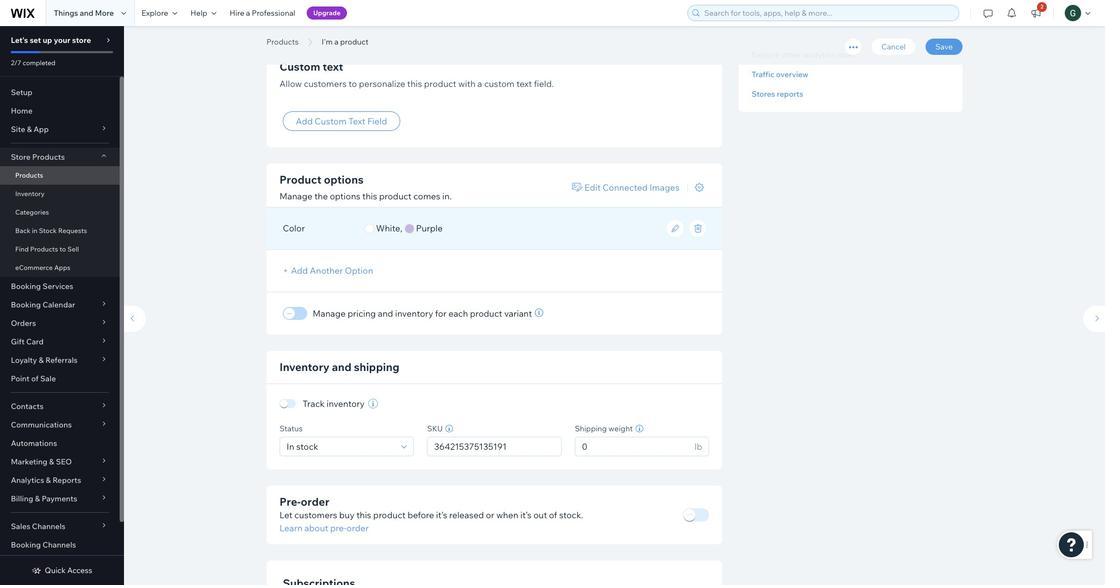 Task type: vqa. For each thing, say whether or not it's contained in the screenshot.
'Channels' in the booking channels link
yes



Task type: locate. For each thing, give the bounding box(es) containing it.
0 vertical spatial of
[[31, 374, 39, 384]]

2/7
[[11, 59, 21, 67]]

products link down professional
[[261, 36, 304, 47]]

text
[[323, 60, 343, 73], [516, 78, 532, 89]]

customers right allow
[[304, 78, 347, 89]]

1 vertical spatial options
[[330, 191, 360, 202]]

channels down the sales channels dropdown button
[[43, 541, 76, 550]]

1 horizontal spatial text
[[516, 78, 532, 89]]

1 horizontal spatial of
[[549, 510, 557, 521]]

customers up about
[[294, 510, 337, 521]]

when
[[496, 510, 518, 521]]

manage down product in the left top of the page
[[280, 191, 312, 202]]

0 vertical spatial channels
[[32, 522, 65, 532]]

delete icon image
[[695, 225, 702, 233]]

edit image
[[671, 225, 680, 233]]

booking channels
[[11, 541, 76, 550]]

it's right before
[[436, 510, 447, 521]]

site & app
[[11, 125, 49, 134]]

0 vertical spatial custom
[[280, 60, 320, 73]]

product inside product options manage the options this product comes in.
[[379, 191, 412, 202]]

card
[[26, 337, 44, 347]]

3 booking from the top
[[11, 541, 41, 550]]

& right billing at the left
[[35, 494, 40, 504]]

and
[[80, 8, 93, 18], [378, 308, 393, 319], [332, 361, 352, 374]]

None field
[[283, 438, 398, 456], [431, 438, 558, 456], [283, 438, 398, 456], [431, 438, 558, 456]]

point
[[11, 374, 30, 384]]

inventory right track
[[327, 399, 365, 410]]

1 horizontal spatial explore
[[752, 50, 780, 60]]

1 vertical spatial channels
[[43, 541, 76, 550]]

custom text allow customers to personalize this product with a custom text field.
[[280, 60, 554, 89]]

analytics & reports button
[[0, 472, 120, 490]]

1 vertical spatial text
[[516, 78, 532, 89]]

and left shipping
[[332, 361, 352, 374]]

to left the personalize
[[349, 78, 357, 89]]

product
[[280, 173, 321, 186]]

1 vertical spatial add
[[291, 266, 308, 277]]

products up ecommerce apps
[[30, 245, 58, 253]]

home
[[11, 106, 33, 116]]

& left seo
[[49, 457, 54, 467]]

lb
[[695, 442, 702, 452]]

add for add custom text field
[[296, 116, 313, 127]]

set
[[30, 35, 41, 45]]

it's
[[436, 510, 447, 521], [520, 510, 532, 521]]

order down the buy
[[347, 523, 369, 534]]

let's
[[11, 35, 28, 45]]

edit connected images
[[585, 182, 680, 193]]

0 horizontal spatial products link
[[0, 166, 120, 185]]

analytics
[[11, 476, 44, 486]]

custom left text
[[315, 116, 347, 127]]

add inside add another option button
[[291, 266, 308, 277]]

1 horizontal spatial to
[[349, 78, 357, 89]]

0 vertical spatial order
[[301, 495, 329, 509]]

0 horizontal spatial inventory
[[15, 190, 45, 198]]

& right the loyalty
[[39, 356, 44, 365]]

automations
[[11, 439, 57, 449]]

a inside custom text allow customers to personalize this product with a custom text field.
[[478, 78, 482, 89]]

0 vertical spatial booking
[[11, 282, 41, 292]]

of left sale
[[31, 374, 39, 384]]

upgrade
[[313, 9, 341, 17]]

products down 'store'
[[15, 171, 43, 179]]

customers inside custom text allow customers to personalize this product with a custom text field.
[[304, 78, 347, 89]]

pricing
[[348, 308, 376, 319]]

pre-order let customers buy this product before it's released or when it's out of stock. learn about pre-order
[[280, 495, 583, 534]]

0 vertical spatial products link
[[261, 36, 304, 47]]

2 booking from the top
[[11, 300, 41, 310]]

explore left help
[[142, 8, 168, 18]]

1 horizontal spatial it's
[[520, 510, 532, 521]]

this inside custom text allow customers to personalize this product with a custom text field.
[[407, 78, 422, 89]]

inventory up track
[[280, 361, 329, 374]]

& right site
[[27, 125, 32, 134]]

order up about
[[301, 495, 329, 509]]

1 horizontal spatial products link
[[261, 36, 304, 47]]

booking channels link
[[0, 536, 120, 555]]

field
[[367, 116, 387, 127]]

status
[[280, 424, 303, 434]]

sale
[[40, 374, 56, 384]]

0 vertical spatial add
[[296, 116, 313, 127]]

variant
[[504, 308, 532, 319]]

stock.
[[559, 510, 583, 521]]

inventory inside "i'm a product" form
[[280, 361, 329, 374]]

site
[[11, 125, 25, 134]]

options up "the"
[[324, 173, 364, 186]]

sales
[[11, 522, 30, 532]]

store
[[72, 35, 91, 45]]

booking down 'ecommerce'
[[11, 282, 41, 292]]

products link inside "sidebar" element
[[0, 166, 120, 185]]

edit option link image
[[572, 183, 583, 192]]

1 horizontal spatial and
[[332, 361, 352, 374]]

2 vertical spatial booking
[[11, 541, 41, 550]]

product inside custom text allow customers to personalize this product with a custom text field.
[[424, 78, 456, 89]]

1 horizontal spatial manage
[[313, 308, 346, 319]]

booking
[[11, 282, 41, 292], [11, 300, 41, 310], [11, 541, 41, 550]]

referrals
[[45, 356, 78, 365]]

0 vertical spatial explore
[[142, 8, 168, 18]]

customers inside pre-order let customers buy this product before it's released or when it's out of stock. learn about pre-order
[[294, 510, 337, 521]]

products down professional
[[267, 37, 299, 47]]

0 vertical spatial this
[[407, 78, 422, 89]]

of
[[31, 374, 39, 384], [549, 510, 557, 521]]

1 vertical spatial customers
[[294, 510, 337, 521]]

sidebar element
[[0, 26, 124, 586]]

explore inside "i'm a product" form
[[752, 50, 780, 60]]

i'm down upgrade button
[[322, 37, 333, 47]]

add another option
[[291, 266, 373, 277]]

explore up traffic at right top
[[752, 50, 780, 60]]

1 it's from the left
[[436, 510, 447, 521]]

to
[[349, 78, 357, 89], [60, 245, 66, 253]]

shipping
[[575, 424, 607, 434]]

inventory inside "sidebar" element
[[15, 190, 45, 198]]

1 vertical spatial to
[[60, 245, 66, 253]]

add down allow
[[296, 116, 313, 127]]

1 vertical spatial this
[[362, 191, 377, 202]]

analytics & reports
[[11, 476, 81, 486]]

inventory left for
[[395, 308, 433, 319]]

0 horizontal spatial and
[[80, 8, 93, 18]]

this right the personalize
[[407, 78, 422, 89]]

0 vertical spatial text
[[323, 60, 343, 73]]

or
[[486, 510, 494, 521]]

orders button
[[0, 314, 120, 333]]

1 vertical spatial and
[[378, 308, 393, 319]]

this inside pre-order let customers buy this product before it's released or when it's out of stock. learn about pre-order
[[356, 510, 371, 521]]

products link down store products
[[0, 166, 120, 185]]

options right "the"
[[330, 191, 360, 202]]

and right pricing
[[378, 308, 393, 319]]

0 vertical spatial and
[[80, 8, 93, 18]]

info tooltip image
[[535, 309, 544, 318]]

& for site
[[27, 125, 32, 134]]

manage left pricing
[[313, 308, 346, 319]]

edit
[[585, 182, 601, 193]]

0 vertical spatial customers
[[304, 78, 347, 89]]

traffic overview
[[752, 70, 809, 80]]

analytics
[[803, 50, 836, 60]]

inventory up categories
[[15, 190, 45, 198]]

buy
[[339, 510, 355, 521]]

1 horizontal spatial inventory
[[395, 308, 433, 319]]

2 vertical spatial and
[[332, 361, 352, 374]]

billing & payments
[[11, 494, 77, 504]]

& for marketing
[[49, 457, 54, 467]]

connected
[[603, 182, 648, 193]]

1 horizontal spatial i'm
[[322, 37, 333, 47]]

a
[[246, 8, 250, 18], [299, 23, 310, 48], [334, 37, 338, 47], [478, 78, 482, 89]]

channels for sales channels
[[32, 522, 65, 532]]

1 vertical spatial booking
[[11, 300, 41, 310]]

this up white
[[362, 191, 377, 202]]

cancel button
[[872, 39, 916, 55]]

point of sale
[[11, 374, 56, 384]]

,
[[400, 223, 402, 234]]

booking inside dropdown button
[[11, 300, 41, 310]]

1 vertical spatial custom
[[315, 116, 347, 127]]

booking services link
[[0, 277, 120, 296]]

manage
[[280, 191, 312, 202], [313, 308, 346, 319]]

your
[[54, 35, 70, 45]]

0.0 number field
[[579, 438, 691, 456]]

1 vertical spatial explore
[[752, 50, 780, 60]]

it's left out
[[520, 510, 532, 521]]

with
[[458, 78, 476, 89]]

1 vertical spatial products link
[[0, 166, 120, 185]]

cancel
[[882, 42, 906, 52]]

text down upgrade button
[[323, 60, 343, 73]]

of right out
[[549, 510, 557, 521]]

custom up allow
[[280, 60, 320, 73]]

access
[[67, 566, 92, 576]]

inventory
[[15, 190, 45, 198], [280, 361, 329, 374]]

channels inside dropdown button
[[32, 522, 65, 532]]

and left more at the top left of page
[[80, 8, 93, 18]]

custom inside custom text allow customers to personalize this product with a custom text field.
[[280, 60, 320, 73]]

and for shipping
[[332, 361, 352, 374]]

1 vertical spatial inventory
[[280, 361, 329, 374]]

2 vertical spatial this
[[356, 510, 371, 521]]

add inside add custom text field button
[[296, 116, 313, 127]]

0 horizontal spatial manage
[[280, 191, 312, 202]]

to left sell
[[60, 245, 66, 253]]

this inside product options manage the options this product comes in.
[[362, 191, 377, 202]]

find
[[15, 245, 29, 253]]

0 horizontal spatial text
[[323, 60, 343, 73]]

add left another
[[291, 266, 308, 277]]

0 horizontal spatial to
[[60, 245, 66, 253]]

channels
[[32, 522, 65, 532], [43, 541, 76, 550]]

& left reports
[[46, 476, 51, 486]]

booking for booking calendar
[[11, 300, 41, 310]]

shipping weight
[[575, 424, 633, 434]]

0 vertical spatial inventory
[[15, 190, 45, 198]]

1 vertical spatial manage
[[313, 308, 346, 319]]

products right 'store'
[[32, 152, 65, 162]]

this
[[407, 78, 422, 89], [362, 191, 377, 202], [356, 510, 371, 521]]

& for billing
[[35, 494, 40, 504]]

1 booking from the top
[[11, 282, 41, 292]]

0 horizontal spatial explore
[[142, 8, 168, 18]]

0 horizontal spatial i'm
[[267, 23, 295, 48]]

this right the buy
[[356, 510, 371, 521]]

i'm down professional
[[267, 23, 295, 48]]

text left the field.
[[516, 78, 532, 89]]

channels up booking channels
[[32, 522, 65, 532]]

things and more
[[54, 8, 114, 18]]

before
[[408, 510, 434, 521]]

products inside 'popup button'
[[32, 152, 65, 162]]

add for add another option
[[291, 266, 308, 277]]

booking up "orders"
[[11, 300, 41, 310]]

1 horizontal spatial inventory
[[280, 361, 329, 374]]

1 horizontal spatial order
[[347, 523, 369, 534]]

point of sale link
[[0, 370, 120, 388]]

channels for booking channels
[[43, 541, 76, 550]]

0 horizontal spatial it's
[[436, 510, 447, 521]]

0 vertical spatial manage
[[280, 191, 312, 202]]

payments
[[42, 494, 77, 504]]

back in stock requests
[[15, 227, 87, 235]]

0 horizontal spatial inventory
[[327, 399, 365, 410]]

booking down sales
[[11, 541, 41, 550]]

loyalty & referrals button
[[0, 351, 120, 370]]

hire a professional link
[[223, 0, 302, 26]]

0 vertical spatial to
[[349, 78, 357, 89]]

each
[[449, 308, 468, 319]]

help
[[191, 8, 207, 18]]

0 horizontal spatial of
[[31, 374, 39, 384]]

1 vertical spatial of
[[549, 510, 557, 521]]

track inventory
[[303, 399, 365, 410]]



Task type: describe. For each thing, give the bounding box(es) containing it.
personalize
[[359, 78, 405, 89]]

traffic overview link
[[752, 70, 950, 80]]

loyalty
[[11, 356, 37, 365]]

& for analytics
[[46, 476, 51, 486]]

explore other analytics tools:
[[752, 50, 858, 60]]

automations link
[[0, 435, 120, 453]]

app
[[34, 125, 49, 134]]

reports
[[777, 89, 803, 99]]

text
[[349, 116, 365, 127]]

& for loyalty
[[39, 356, 44, 365]]

manage inside product options manage the options this product comes in.
[[280, 191, 312, 202]]

setup
[[11, 88, 32, 97]]

products link inside "i'm a product" form
[[261, 36, 304, 47]]

sell
[[67, 245, 79, 253]]

professional
[[252, 8, 295, 18]]

another
[[310, 266, 343, 277]]

marketing & seo
[[11, 457, 72, 467]]

back in stock requests link
[[0, 222, 120, 240]]

site & app button
[[0, 120, 120, 139]]

categories link
[[0, 203, 120, 222]]

edit connected images button
[[566, 178, 686, 197]]

in
[[32, 227, 37, 235]]

billing
[[11, 494, 33, 504]]

comes
[[414, 191, 440, 202]]

2 it's from the left
[[520, 510, 532, 521]]

0 horizontal spatial order
[[301, 495, 329, 509]]

explore for explore other analytics tools:
[[752, 50, 780, 60]]

help button
[[184, 0, 223, 26]]

apps
[[54, 264, 70, 272]]

add another option button
[[283, 261, 386, 281]]

upgrade button
[[307, 7, 347, 20]]

save button
[[926, 39, 963, 55]]

booking for booking services
[[11, 282, 41, 292]]

product inside pre-order let customers buy this product before it's released or when it's out of stock. learn about pre-order
[[373, 510, 406, 521]]

manage pricing and inventory for each product variant
[[313, 308, 532, 319]]

option
[[345, 266, 373, 277]]

sales channels
[[11, 522, 65, 532]]

find products to sell link
[[0, 240, 120, 259]]

custom inside add custom text field button
[[315, 116, 347, 127]]

2
[[1041, 3, 1044, 10]]

inventory for inventory and shipping
[[280, 361, 329, 374]]

purple
[[416, 223, 443, 234]]

overview
[[776, 70, 809, 80]]

for
[[435, 308, 447, 319]]

billing & payments button
[[0, 490, 120, 509]]

0 vertical spatial inventory
[[395, 308, 433, 319]]

setup link
[[0, 83, 120, 102]]

more
[[95, 8, 114, 18]]

customers for text
[[304, 78, 347, 89]]

Search for tools, apps, help & more... field
[[701, 5, 956, 21]]

booking calendar
[[11, 300, 75, 310]]

services
[[43, 282, 73, 292]]

marketing & seo button
[[0, 453, 120, 472]]

loyalty & referrals
[[11, 356, 78, 365]]

stores
[[752, 89, 775, 99]]

allow
[[280, 78, 302, 89]]

store products
[[11, 152, 65, 162]]

products inside "i'm a product" form
[[267, 37, 299, 47]]

of inside "sidebar" element
[[31, 374, 39, 384]]

of inside pre-order let customers buy this product before it's released or when it's out of stock. learn about pre-order
[[549, 510, 557, 521]]

sku
[[427, 424, 443, 434]]

weight
[[609, 424, 633, 434]]

quick access button
[[32, 566, 92, 576]]

pre-
[[280, 495, 301, 509]]

this for options
[[362, 191, 377, 202]]

inventory for inventory
[[15, 190, 45, 198]]

gift
[[11, 337, 25, 347]]

booking for booking channels
[[11, 541, 41, 550]]

save
[[936, 42, 953, 52]]

pre-
[[330, 523, 347, 534]]

0 vertical spatial options
[[324, 173, 364, 186]]

communications button
[[0, 416, 120, 435]]

other
[[781, 50, 801, 60]]

2 horizontal spatial and
[[378, 308, 393, 319]]

the
[[314, 191, 328, 202]]

orders
[[11, 319, 36, 329]]

2/7 completed
[[11, 59, 55, 67]]

reports
[[53, 476, 81, 486]]

explore for explore
[[142, 8, 168, 18]]

completed
[[23, 59, 55, 67]]

out
[[533, 510, 547, 521]]

this for order
[[356, 510, 371, 521]]

home link
[[0, 102, 120, 120]]

seo
[[56, 457, 72, 467]]

to inside find products to sell link
[[60, 245, 66, 253]]

store
[[11, 152, 30, 162]]

i'm a product form
[[119, 0, 1105, 586]]

color
[[283, 223, 305, 234]]

in.
[[442, 191, 452, 202]]

let's set up your store
[[11, 35, 91, 45]]

customers for order
[[294, 510, 337, 521]]

communications
[[11, 420, 72, 430]]

add custom text field button
[[283, 111, 400, 131]]

1 vertical spatial inventory
[[327, 399, 365, 410]]

track
[[303, 399, 325, 410]]

store products button
[[0, 148, 120, 166]]

to inside custom text allow customers to personalize this product with a custom text field.
[[349, 78, 357, 89]]

up
[[43, 35, 52, 45]]

back
[[15, 227, 30, 235]]

1 vertical spatial order
[[347, 523, 369, 534]]

ecommerce
[[15, 264, 53, 272]]

ecommerce apps
[[15, 264, 70, 272]]

and for more
[[80, 8, 93, 18]]

marketing
[[11, 457, 47, 467]]

traffic
[[752, 70, 774, 80]]



